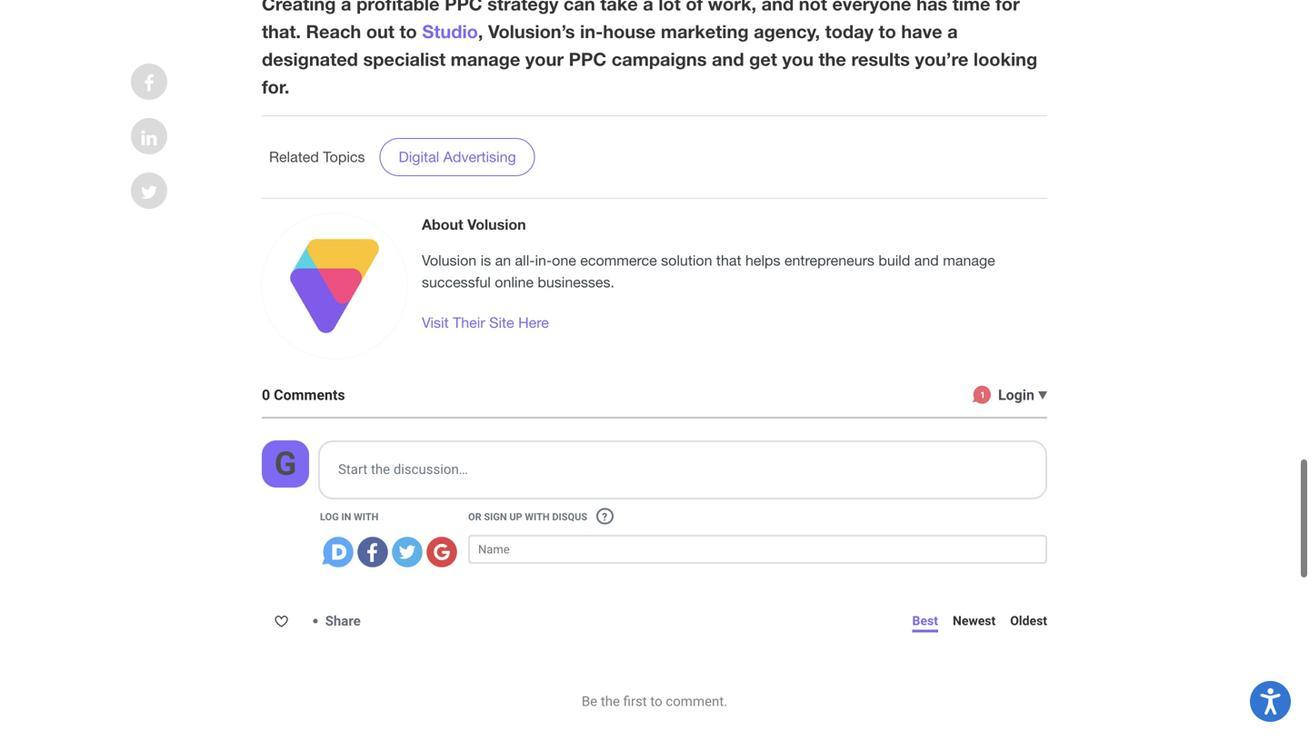 Task type: vqa. For each thing, say whether or not it's contained in the screenshot.
the facebook image
yes



Task type: locate. For each thing, give the bounding box(es) containing it.
in- up businesses.
[[535, 252, 552, 269]]

ppc right your
[[569, 48, 607, 70]]

is
[[481, 252, 491, 269]]

2 to from the left
[[879, 21, 896, 42]]

0 vertical spatial in-
[[580, 21, 603, 42]]

that.
[[262, 21, 301, 42]]

ppc
[[445, 0, 482, 15], [569, 48, 607, 70]]

the
[[819, 48, 846, 70]]

1 horizontal spatial in-
[[580, 21, 603, 42]]

manage right build
[[943, 252, 995, 269]]

volusion up an
[[467, 216, 526, 233]]

2 horizontal spatial and
[[914, 252, 939, 269]]

linkedin image
[[141, 129, 157, 147]]

twitter image
[[141, 184, 158, 202]]

manage
[[451, 48, 520, 70], [943, 252, 995, 269]]

about
[[422, 216, 463, 233]]

and left get
[[712, 48, 744, 70]]

1 horizontal spatial a
[[643, 0, 653, 15]]

open accessibe: accessibility options, statement and help image
[[1260, 689, 1281, 716]]

related
[[269, 149, 319, 166]]

a inside the , volusion's in-house marketing agency, today to have a designated specialist manage your ppc campaigns and get you the results you're looking for.
[[947, 21, 958, 42]]

in- inside volusion is an all-in-one ecommerce solution that helps entrepreneurs build and manage successful online businesses.
[[535, 252, 552, 269]]

and up the agency,
[[762, 0, 794, 15]]

take
[[600, 0, 638, 15]]

0 horizontal spatial to
[[400, 21, 417, 42]]

ecommerce
[[580, 252, 657, 269]]

campaigns
[[612, 48, 707, 70]]

1 vertical spatial in-
[[535, 252, 552, 269]]

volusion's
[[488, 21, 575, 42]]

marketing
[[661, 21, 749, 42]]

1 vertical spatial volusion
[[422, 252, 477, 269]]

1 vertical spatial ppc
[[569, 48, 607, 70]]

a up you're
[[947, 21, 958, 42]]

about volusion
[[422, 216, 526, 233]]

and
[[762, 0, 794, 15], [712, 48, 744, 70], [914, 252, 939, 269]]

to down profitable
[[400, 21, 417, 42]]

lot
[[659, 0, 681, 15]]

a left lot
[[643, 0, 653, 15]]

that
[[716, 252, 741, 269]]

,
[[478, 21, 483, 42]]

you're
[[915, 48, 969, 70]]

in- down can
[[580, 21, 603, 42]]

1 vertical spatial manage
[[943, 252, 995, 269]]

house
[[603, 21, 656, 42]]

to
[[400, 21, 417, 42], [879, 21, 896, 42]]

1 to from the left
[[400, 21, 417, 42]]

0 horizontal spatial in-
[[535, 252, 552, 269]]

1 horizontal spatial manage
[[943, 252, 995, 269]]

1 vertical spatial and
[[712, 48, 744, 70]]

0 horizontal spatial ppc
[[445, 0, 482, 15]]

manage down ","
[[451, 48, 520, 70]]

0 horizontal spatial manage
[[451, 48, 520, 70]]

volusion up successful
[[422, 252, 477, 269]]

strategy
[[487, 0, 559, 15]]

0 horizontal spatial a
[[341, 0, 351, 15]]

advertising
[[443, 149, 516, 166]]

and right build
[[914, 252, 939, 269]]

0 vertical spatial and
[[762, 0, 794, 15]]

1 horizontal spatial to
[[879, 21, 896, 42]]

1 horizontal spatial ppc
[[569, 48, 607, 70]]

to up results
[[879, 21, 896, 42]]

in-
[[580, 21, 603, 42], [535, 252, 552, 269]]

of
[[686, 0, 703, 15]]

and inside volusion is an all-in-one ecommerce solution that helps entrepreneurs build and manage successful online businesses.
[[914, 252, 939, 269]]

for.
[[262, 76, 289, 98]]

visit their site here link
[[422, 312, 549, 334]]

0 vertical spatial ppc
[[445, 0, 482, 15]]

2 horizontal spatial a
[[947, 21, 958, 42]]

studio link
[[422, 21, 478, 42]]

has
[[916, 0, 947, 15]]

your
[[525, 48, 564, 70]]

reach
[[306, 21, 361, 42]]

volusion
[[467, 216, 526, 233], [422, 252, 477, 269]]

2 vertical spatial and
[[914, 252, 939, 269]]

a up reach
[[341, 0, 351, 15]]

successful
[[422, 274, 491, 291]]

looking
[[974, 48, 1038, 70]]

0 horizontal spatial and
[[712, 48, 744, 70]]

ppc up studio
[[445, 0, 482, 15]]

0 vertical spatial volusion
[[467, 216, 526, 233]]

creating a profitable ppc strategy can take a lot of work, and not everyone has time for that. reach out to
[[262, 0, 1020, 42]]

a
[[341, 0, 351, 15], [643, 0, 653, 15], [947, 21, 958, 42]]

to inside the , volusion's in-house marketing agency, today to have a designated specialist manage your ppc campaigns and get you the results you're looking for.
[[879, 21, 896, 42]]

here
[[518, 315, 549, 331]]

0 vertical spatial manage
[[451, 48, 520, 70]]

1 horizontal spatial and
[[762, 0, 794, 15]]

studio
[[422, 21, 478, 42]]



Task type: describe. For each thing, give the bounding box(es) containing it.
businesses.
[[538, 274, 614, 291]]

digital advertising link
[[380, 138, 535, 176]]

results
[[851, 48, 910, 70]]

visit their site here
[[422, 315, 549, 331]]

time
[[953, 0, 991, 15]]

profitable
[[356, 0, 440, 15]]

to inside creating a profitable ppc strategy can take a lot of work, and not everyone has time for that. reach out to
[[400, 21, 417, 42]]

solution
[[661, 252, 712, 269]]

agency,
[[754, 21, 820, 42]]

manage inside the , volusion's in-house marketing agency, today to have a designated specialist manage your ppc campaigns and get you the results you're looking for.
[[451, 48, 520, 70]]

online
[[495, 274, 534, 291]]

not
[[799, 0, 827, 15]]

creating
[[262, 0, 336, 15]]

specialist
[[363, 48, 446, 70]]

all-
[[515, 252, 535, 269]]

for
[[996, 0, 1020, 15]]

digital advertising
[[399, 149, 516, 166]]

designated
[[262, 48, 358, 70]]

an
[[495, 252, 511, 269]]

one
[[552, 252, 576, 269]]

everyone
[[832, 0, 911, 15]]

in- inside the , volusion's in-house marketing agency, today to have a designated specialist manage your ppc campaigns and get you the results you're looking for.
[[580, 21, 603, 42]]

get
[[749, 48, 777, 70]]

today
[[825, 21, 874, 42]]

digital
[[399, 149, 439, 166]]

and inside the , volusion's in-house marketing agency, today to have a designated specialist manage your ppc campaigns and get you the results you're looking for.
[[712, 48, 744, 70]]

site
[[489, 315, 514, 331]]

manage inside volusion is an all-in-one ecommerce solution that helps entrepreneurs build and manage successful online businesses.
[[943, 252, 995, 269]]

build
[[879, 252, 910, 269]]

you
[[782, 48, 814, 70]]

entrepreneurs
[[785, 252, 875, 269]]

visit
[[422, 315, 449, 331]]

ppc inside the , volusion's in-house marketing agency, today to have a designated specialist manage your ppc campaigns and get you the results you're looking for.
[[569, 48, 607, 70]]

related topics
[[269, 149, 365, 166]]

work,
[[708, 0, 756, 15]]

and inside creating a profitable ppc strategy can take a lot of work, and not everyone has time for that. reach out to
[[762, 0, 794, 15]]

their
[[453, 315, 485, 331]]

volusion is an all-in-one ecommerce solution that helps entrepreneurs build and manage successful online businesses.
[[422, 252, 995, 291]]

, volusion's in-house marketing agency, today to have a designated specialist manage your ppc campaigns and get you the results you're looking for.
[[262, 21, 1038, 98]]

volusion inside volusion is an all-in-one ecommerce solution that helps entrepreneurs build and manage successful online businesses.
[[422, 252, 477, 269]]

ppc inside creating a profitable ppc strategy can take a lot of work, and not everyone has time for that. reach out to
[[445, 0, 482, 15]]

helps
[[745, 252, 780, 269]]

facebook image
[[144, 75, 154, 93]]

have
[[901, 21, 942, 42]]

out
[[366, 21, 395, 42]]

can
[[564, 0, 595, 15]]

topics
[[323, 149, 365, 166]]



